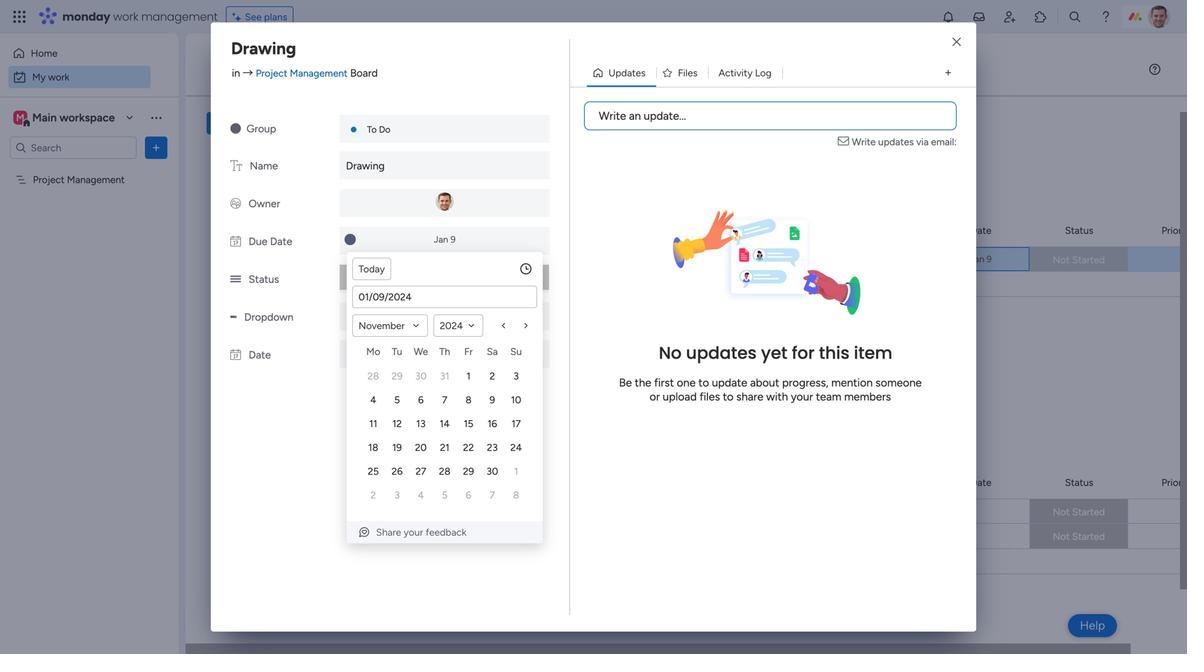 Task type: locate. For each thing, give the bounding box(es) containing it.
1 horizontal spatial management
[[290, 67, 348, 79]]

not
[[1053, 254, 1070, 266], [1053, 506, 1070, 518], [1053, 531, 1070, 543]]

/ right date
[[334, 477, 340, 495]]

29 down "22"
[[463, 466, 474, 478]]

1 vertical spatial 2 button
[[363, 485, 384, 506]]

3 down 26
[[395, 489, 400, 501]]

1 horizontal spatial jan 9
[[970, 254, 992, 265]]

1 right due
[[289, 228, 293, 240]]

2 vertical spatial not
[[1053, 531, 1070, 543]]

today down owner
[[236, 225, 276, 242]]

28 button down monday element
[[363, 366, 384, 387]]

2 right date
[[344, 481, 349, 493]]

1 vertical spatial status
[[249, 273, 279, 286]]

jan 9 inside no updates yet for this item dialog
[[434, 234, 456, 245]]

0 horizontal spatial jan
[[434, 234, 448, 245]]

friday element
[[457, 343, 481, 364]]

jan inside no updates yet for this item dialog
[[434, 234, 448, 245]]

3 button down sunday element at the left
[[506, 366, 527, 387]]

1 horizontal spatial board
[[762, 225, 788, 236]]

mo
[[366, 346, 380, 358]]

inbox image
[[973, 10, 987, 24]]

item
[[258, 279, 278, 290]]

4
[[370, 394, 377, 406], [418, 489, 424, 501]]

9
[[451, 234, 456, 245], [987, 254, 992, 265], [490, 394, 495, 406]]

30 down wednesday "element"
[[415, 370, 427, 382]]

wednesday element
[[409, 343, 433, 364]]

Search in workspace field
[[29, 140, 117, 156]]

group
[[247, 123, 276, 135]]

1 vertical spatial 0
[[313, 380, 320, 392]]

2 horizontal spatial 1
[[514, 466, 518, 478]]

1 down friday element
[[467, 370, 471, 382]]

30 button
[[411, 366, 432, 387], [482, 461, 503, 482]]

3 button
[[506, 366, 527, 387], [387, 485, 408, 506]]

1 horizontal spatial 9
[[490, 394, 495, 406]]

0 vertical spatial 6
[[418, 394, 424, 406]]

dapulse date column image for date
[[231, 349, 241, 362]]

2
[[490, 370, 495, 382], [344, 481, 349, 493], [371, 489, 376, 501]]

0 horizontal spatial updates
[[686, 342, 757, 365]]

project management list box
[[0, 165, 179, 381]]

1 horizontal spatial 7 button
[[482, 485, 503, 506]]

1 horizontal spatial 4
[[418, 489, 424, 501]]

work for my
[[48, 71, 69, 83]]

30
[[415, 370, 427, 382], [487, 466, 498, 478]]

29 button down 22 button
[[458, 461, 479, 482]]

option
[[0, 167, 179, 170]]

row group containing 28
[[362, 364, 528, 507]]

3 button down 26 button
[[387, 485, 408, 506]]

0 horizontal spatial 4
[[370, 394, 377, 406]]

2 button down saturday element
[[482, 366, 503, 387]]

0 vertical spatial board
[[350, 67, 378, 80]]

5 button
[[387, 390, 408, 411], [434, 485, 455, 506]]

for
[[792, 342, 815, 365]]

5 button up share your feedback link
[[434, 485, 455, 506]]

yet
[[761, 342, 788, 365]]

name
[[250, 160, 278, 172]]

1 horizontal spatial my
[[210, 54, 242, 85]]

0 vertical spatial 28 button
[[363, 366, 384, 387]]

1 horizontal spatial updates
[[879, 136, 914, 148]]

0 horizontal spatial item
[[235, 117, 255, 129]]

2 started from the top
[[1073, 506, 1106, 518]]

1 horizontal spatial 2
[[371, 489, 376, 501]]

today inside today button
[[359, 263, 385, 275]]

0 vertical spatial your
[[791, 390, 814, 404]]

1 vertical spatial not
[[1053, 506, 1070, 518]]

29 button down tuesday element
[[387, 366, 408, 387]]

0 horizontal spatial 28
[[368, 370, 379, 382]]

2 dapulse date column image from the top
[[231, 349, 241, 362]]

2 vertical spatial status
[[1066, 477, 1094, 489]]

3 not started from the top
[[1053, 531, 1106, 543]]

1 priorit from the top
[[1162, 225, 1188, 236]]

1 vertical spatial project management link
[[710, 247, 839, 273]]

main workspace
[[32, 111, 115, 124]]

dapulse date column image left due
[[231, 235, 241, 248]]

someone
[[876, 376, 922, 390]]

7 down 23 button
[[490, 489, 495, 501]]

1 horizontal spatial 2 button
[[482, 366, 503, 387]]

saturday element
[[481, 343, 505, 364]]

write inside button
[[599, 109, 627, 123]]

14
[[440, 418, 450, 430]]

23
[[487, 442, 498, 454]]

1 button down friday element
[[458, 366, 479, 387]]

1 vertical spatial 8 button
[[506, 485, 527, 506]]

today up november
[[359, 263, 385, 275]]

to up files
[[699, 376, 710, 390]]

Date field
[[353, 287, 537, 308]]

write left an
[[599, 109, 627, 123]]

4 down 27 at bottom left
[[418, 489, 424, 501]]

3 for the right 3 button
[[514, 370, 519, 382]]

0 horizontal spatial 1
[[289, 228, 293, 240]]

my for my work
[[210, 54, 242, 85]]

7 button down 23 button
[[482, 485, 503, 506]]

1
[[289, 228, 293, 240], [467, 370, 471, 382], [514, 466, 518, 478]]

0 horizontal spatial 9
[[451, 234, 456, 245]]

7 button down 31 button
[[434, 390, 455, 411]]

4 button up 11
[[363, 390, 384, 411]]

2 down the 25 button
[[371, 489, 376, 501]]

1 horizontal spatial 5 button
[[434, 485, 455, 506]]

drawing up →
[[231, 38, 296, 59]]

2 button down the 25 button
[[363, 485, 384, 506]]

next image
[[521, 320, 532, 331]]

1 dapulse date column image from the top
[[231, 235, 241, 248]]

9 inside no updates yet for this item dialog
[[451, 234, 456, 245]]

1 horizontal spatial 8
[[513, 489, 519, 501]]

1 not started from the top
[[1053, 254, 1106, 266]]

1 vertical spatial dapulse date column image
[[231, 349, 241, 362]]

2 vertical spatial project
[[712, 255, 744, 267]]

customize button
[[502, 112, 577, 135]]

activity log button
[[708, 62, 783, 84]]

30 button down wednesday "element"
[[411, 366, 432, 387]]

grid containing mo
[[362, 343, 528, 507]]

3 down sunday element at the left
[[514, 370, 519, 382]]

0 vertical spatial 0
[[311, 329, 317, 341]]

your right the 'share'
[[404, 527, 423, 538]]

1 vertical spatial management
[[67, 174, 125, 186]]

with
[[767, 390, 788, 404]]

0 vertical spatial started
[[1073, 254, 1106, 266]]

1 vertical spatial drawing
[[346, 160, 385, 172]]

0 horizontal spatial project
[[33, 174, 65, 186]]

0 vertical spatial project management link
[[256, 67, 348, 79]]

12
[[393, 418, 402, 430]]

work inside my work option
[[48, 71, 69, 83]]

0 horizontal spatial to
[[699, 376, 710, 390]]

0 horizontal spatial today
[[236, 225, 276, 242]]

board inside no updates yet for this item dialog
[[350, 67, 378, 80]]

select product image
[[13, 10, 27, 24]]

0 horizontal spatial drawing
[[231, 38, 296, 59]]

v2 multiple person column image
[[231, 198, 241, 210]]

updates
[[609, 67, 646, 79]]

my inside option
[[32, 71, 46, 83]]

7 down the 31
[[442, 394, 448, 406]]

management
[[290, 67, 348, 79], [67, 174, 125, 186], [746, 255, 804, 267]]

item up mention
[[854, 342, 893, 365]]

dapulse date column image down v2 dropdown column image
[[231, 349, 241, 362]]

row group
[[362, 364, 528, 507]]

25 button
[[363, 461, 384, 482]]

8
[[466, 394, 472, 406], [513, 489, 519, 501]]

30 button down 23 button
[[482, 461, 503, 482]]

1 vertical spatial 1 button
[[506, 461, 527, 482]]

new item button
[[207, 112, 261, 135]]

1 vertical spatial not started
[[1053, 506, 1106, 518]]

0 vertical spatial jan
[[434, 234, 448, 245]]

0 horizontal spatial 4 button
[[363, 390, 384, 411]]

2 priorit from the top
[[1162, 477, 1188, 489]]

project management link inside no updates yet for this item dialog
[[256, 67, 348, 79]]

1 horizontal spatial project management link
[[710, 247, 839, 273]]

28 button right 27 at bottom left
[[434, 461, 455, 482]]

13 button
[[411, 413, 432, 434]]

3 for the bottom 3 button
[[395, 489, 400, 501]]

1 button down 24 at the left bottom
[[506, 461, 527, 482]]

5 up the 12
[[394, 394, 400, 406]]

the
[[635, 376, 652, 390]]

2 for right 2 'button'
[[490, 370, 495, 382]]

invite members image
[[1003, 10, 1017, 24]]

1 vertical spatial project management
[[712, 255, 804, 267]]

project management inside project management list box
[[33, 174, 125, 186]]

/ right due
[[279, 225, 286, 242]]

work right the monday
[[113, 9, 138, 25]]

26
[[392, 466, 403, 478]]

item right the new
[[235, 117, 255, 129]]

priorit
[[1162, 225, 1188, 236], [1162, 477, 1188, 489]]

dapulse text column image
[[231, 160, 242, 172]]

1 vertical spatial your
[[404, 527, 423, 538]]

1 down 24 button
[[514, 466, 518, 478]]

your inside be the first one to update about progress, mention someone or upload files to share with your team members
[[791, 390, 814, 404]]

29 down tuesday element
[[392, 370, 403, 382]]

0 horizontal spatial 29 button
[[387, 366, 408, 387]]

1 vertical spatial 9
[[987, 254, 992, 265]]

to down the "update" at the right of page
[[723, 390, 734, 404]]

1 vertical spatial 1
[[467, 370, 471, 382]]

6 up feedback
[[466, 489, 472, 501]]

team
[[816, 390, 842, 404]]

1 horizontal spatial 29
[[463, 466, 474, 478]]

5 button up the 12
[[387, 390, 408, 411]]

not started
[[1053, 254, 1106, 266], [1053, 506, 1106, 518], [1053, 531, 1106, 543]]

0 vertical spatial 30
[[415, 370, 427, 382]]

8 button down 24 button
[[506, 485, 527, 506]]

4 button down 27 at bottom left
[[411, 485, 432, 506]]

date
[[301, 477, 331, 495]]

dapulse date column image
[[231, 235, 241, 248], [231, 349, 241, 362]]

4 up 11
[[370, 394, 377, 406]]

28 right 27 at bottom left
[[439, 466, 451, 478]]

16
[[488, 418, 497, 430]]

0 horizontal spatial 2 button
[[363, 485, 384, 506]]

1 horizontal spatial 7
[[490, 489, 495, 501]]

share
[[376, 527, 401, 538]]

29 for rightmost "29" button
[[463, 466, 474, 478]]

your down progress,
[[791, 390, 814, 404]]

members
[[845, 390, 892, 404]]

8 up 15
[[466, 394, 472, 406]]

date
[[971, 225, 992, 236], [270, 235, 292, 248], [249, 349, 271, 362], [971, 477, 992, 489]]

to
[[699, 376, 710, 390], [723, 390, 734, 404]]

new
[[212, 117, 233, 129]]

None search field
[[266, 112, 394, 135]]

15
[[464, 418, 474, 430]]

0 vertical spatial project management
[[33, 174, 125, 186]]

write left via
[[852, 136, 876, 148]]

0 vertical spatial jan 9
[[434, 234, 456, 245]]

2 vertical spatial started
[[1073, 531, 1106, 543]]

my down home
[[32, 71, 46, 83]]

0 horizontal spatial 28 button
[[363, 366, 384, 387]]

my
[[210, 54, 242, 85], [32, 71, 46, 83]]

my work
[[32, 71, 69, 83]]

14 button
[[434, 413, 455, 434]]

management inside list box
[[67, 174, 125, 186]]

6 button up feedback
[[458, 485, 479, 506]]

19
[[392, 442, 402, 454]]

management inside in → project management board
[[290, 67, 348, 79]]

drawing
[[231, 38, 296, 59], [346, 160, 385, 172]]

envelope o image
[[838, 135, 852, 149]]

0 vertical spatial 1
[[289, 228, 293, 240]]

0 horizontal spatial /
[[279, 225, 286, 242]]

today button
[[352, 258, 391, 280]]

0 vertical spatial 4 button
[[363, 390, 384, 411]]

1 button
[[458, 366, 479, 387], [506, 461, 527, 482]]

0 horizontal spatial 6 button
[[411, 390, 432, 411]]

21 button
[[434, 437, 455, 458]]

item inside today / 1 item
[[295, 228, 315, 240]]

about
[[751, 376, 780, 390]]

8 down 24 button
[[513, 489, 519, 501]]

2 for 2 'button' to the bottom
[[371, 489, 376, 501]]

email:
[[932, 136, 957, 148]]

write for write an update...
[[599, 109, 627, 123]]

0 horizontal spatial 30 button
[[411, 366, 432, 387]]

0 horizontal spatial write
[[599, 109, 627, 123]]

2 vertical spatial 3
[[395, 489, 400, 501]]

0 vertical spatial 5
[[394, 394, 400, 406]]

1 vertical spatial 6
[[466, 489, 472, 501]]

28 down monday element
[[368, 370, 379, 382]]

no
[[659, 342, 682, 365]]

1 vertical spatial started
[[1073, 506, 1106, 518]]

item right the due date
[[295, 228, 315, 240]]

tuesday element
[[385, 343, 409, 364]]

1 vertical spatial 3
[[514, 370, 519, 382]]

updates up the "update" at the right of page
[[686, 342, 757, 365]]

my left →
[[210, 54, 242, 85]]

27
[[416, 466, 426, 478]]

3 started from the top
[[1073, 531, 1106, 543]]

2 horizontal spatial 2
[[490, 370, 495, 382]]

to do
[[367, 124, 391, 135]]

today
[[236, 225, 276, 242], [359, 263, 385, 275]]

3 down the filter dashboard by text "search field"
[[316, 178, 322, 190]]

31 button
[[434, 366, 455, 387]]

1 horizontal spatial work
[[113, 9, 138, 25]]

1 vertical spatial today
[[359, 263, 385, 275]]

jan 9
[[434, 234, 456, 245], [970, 254, 992, 265]]

17 button
[[506, 413, 527, 434]]

0 vertical spatial 2 button
[[482, 366, 503, 387]]

30 down 23 button
[[487, 466, 498, 478]]

29 for the topmost "29" button
[[392, 370, 403, 382]]

add view image
[[946, 68, 952, 78]]

notifications image
[[942, 10, 956, 24]]

items inside the without a date / 2 items
[[351, 481, 376, 493]]

6 up 13 button at the bottom of page
[[418, 394, 424, 406]]

status
[[1066, 225, 1094, 236], [249, 273, 279, 286], [1066, 477, 1094, 489]]

0 vertical spatial not
[[1053, 254, 1070, 266]]

0 horizontal spatial 3
[[316, 178, 322, 190]]

21
[[440, 442, 450, 454]]

8 button
[[458, 390, 479, 411], [506, 485, 527, 506]]

8 button left 9 button on the bottom left of page
[[458, 390, 479, 411]]

grid
[[362, 343, 528, 507]]

0 horizontal spatial 30
[[415, 370, 427, 382]]

18
[[368, 442, 379, 454]]

monday
[[62, 9, 110, 25]]

2 button
[[482, 366, 503, 387], [363, 485, 384, 506]]

3 items
[[316, 178, 348, 190]]

0 vertical spatial to
[[699, 376, 710, 390]]

0 horizontal spatial project management
[[33, 174, 125, 186]]

15 button
[[458, 413, 479, 434]]

in
[[232, 67, 240, 80]]

7 button
[[434, 390, 455, 411], [482, 485, 503, 506]]

3
[[316, 178, 322, 190], [514, 370, 519, 382], [395, 489, 400, 501]]

1 horizontal spatial to
[[723, 390, 734, 404]]

my work
[[210, 54, 304, 85]]

1 vertical spatial work
[[48, 71, 69, 83]]

item inside button
[[235, 117, 255, 129]]

2 down saturday element
[[490, 370, 495, 382]]

item inside dialog
[[854, 342, 893, 365]]

updates left via
[[879, 136, 914, 148]]

0 horizontal spatial 3 button
[[387, 485, 408, 506]]

1 vertical spatial 28
[[439, 466, 451, 478]]

drawing down to
[[346, 160, 385, 172]]

0 vertical spatial priorit
[[1162, 225, 1188, 236]]

do
[[379, 124, 391, 135]]

work down home
[[48, 71, 69, 83]]

v2 status image
[[231, 273, 241, 286]]

work for monday
[[113, 9, 138, 25]]

5 up share your feedback link
[[442, 489, 448, 501]]

7
[[442, 394, 448, 406], [490, 489, 495, 501]]

6 button up 13 button at the bottom of page
[[411, 390, 432, 411]]

write an update...
[[599, 109, 687, 123]]



Task type: describe. For each thing, give the bounding box(es) containing it.
november
[[359, 320, 405, 332]]

search everything image
[[1069, 10, 1083, 24]]

1 horizontal spatial 6
[[466, 489, 472, 501]]

without
[[236, 477, 286, 495]]

28 for 28 button to the left
[[368, 370, 379, 382]]

0 vertical spatial /
[[279, 225, 286, 242]]

project inside list box
[[33, 174, 65, 186]]

a
[[289, 477, 298, 495]]

23 button
[[482, 437, 503, 458]]

see
[[245, 11, 262, 23]]

close image
[[953, 37, 961, 47]]

th
[[439, 346, 450, 358]]

22
[[463, 442, 474, 454]]

updates button
[[587, 62, 657, 84]]

no updates yet for this item dialog
[[0, 0, 1188, 654]]

22 button
[[458, 437, 479, 458]]

26 button
[[387, 461, 408, 482]]

see plans
[[245, 11, 287, 23]]

first
[[654, 376, 674, 390]]

project management inside project management link
[[712, 255, 804, 267]]

10
[[511, 394, 522, 406]]

3 not from the top
[[1053, 531, 1070, 543]]

see plans button
[[226, 6, 294, 27]]

via
[[917, 136, 929, 148]]

be the first one to update about progress, mention someone or upload files to share with your team members
[[619, 376, 922, 404]]

28 for 28 button to the right
[[439, 466, 451, 478]]

1 vertical spatial 7 button
[[482, 485, 503, 506]]

share your feedback
[[376, 527, 467, 538]]

my for my work
[[32, 71, 46, 83]]

9 button
[[482, 390, 503, 411]]

1 not from the top
[[1053, 254, 1070, 266]]

1 horizontal spatial 28 button
[[434, 461, 455, 482]]

19 button
[[387, 437, 408, 458]]

1 horizontal spatial drawing
[[346, 160, 385, 172]]

1 vertical spatial 30 button
[[482, 461, 503, 482]]

16 button
[[482, 413, 503, 434]]

0 vertical spatial 8 button
[[458, 390, 479, 411]]

thursday element
[[433, 343, 457, 364]]

no updates yet for this item
[[659, 342, 893, 365]]

2024 button
[[434, 315, 484, 337]]

1 vertical spatial 30
[[487, 466, 498, 478]]

0 horizontal spatial 1 button
[[458, 366, 479, 387]]

1 vertical spatial jan
[[970, 254, 985, 265]]

2 not from the top
[[1053, 506, 1070, 518]]

feedback
[[426, 527, 467, 538]]

write for write updates via email:
[[852, 136, 876, 148]]

progress,
[[783, 376, 829, 390]]

1 inside today / 1 item
[[289, 228, 293, 240]]

today for today / 1 item
[[236, 225, 276, 242]]

terry turtle image
[[1148, 6, 1171, 28]]

home option
[[8, 42, 151, 64]]

files button
[[657, 62, 708, 84]]

update
[[712, 376, 748, 390]]

in → project management board
[[232, 67, 378, 80]]

1 vertical spatial 0 items
[[313, 380, 346, 392]]

0 vertical spatial status
[[1066, 225, 1094, 236]]

Filter dashboard by text search field
[[266, 112, 394, 135]]

1 horizontal spatial 3 button
[[506, 366, 527, 387]]

1 horizontal spatial 1
[[467, 370, 471, 382]]

update...
[[644, 109, 687, 123]]

20
[[415, 442, 427, 454]]

fr
[[464, 346, 473, 358]]

my work option
[[8, 66, 151, 88]]

2 not started from the top
[[1053, 506, 1106, 518]]

1 vertical spatial 5 button
[[434, 485, 455, 506]]

4 for the 4 button to the bottom
[[418, 489, 424, 501]]

dapulse date column image for due date
[[231, 235, 241, 248]]

25
[[368, 466, 379, 478]]

1 horizontal spatial 1 button
[[506, 461, 527, 482]]

1 vertical spatial 3 button
[[387, 485, 408, 506]]

12 button
[[387, 413, 408, 434]]

0 vertical spatial 0 items
[[311, 329, 344, 341]]

files
[[678, 67, 698, 79]]

13
[[416, 418, 426, 430]]

0 vertical spatial 29 button
[[387, 366, 408, 387]]

help
[[1081, 619, 1106, 633]]

5 for "5" button to the bottom
[[442, 489, 448, 501]]

work
[[248, 54, 304, 85]]

monday work management
[[62, 9, 218, 25]]

share
[[737, 390, 764, 404]]

1 vertical spatial to
[[723, 390, 734, 404]]

v2 dropdown column image
[[231, 311, 237, 324]]

1 vertical spatial 8
[[513, 489, 519, 501]]

31
[[440, 370, 450, 382]]

log
[[755, 67, 772, 79]]

previous image
[[498, 320, 509, 331]]

+
[[229, 279, 235, 290]]

this
[[819, 342, 850, 365]]

11
[[369, 418, 378, 430]]

2 horizontal spatial project
[[712, 255, 744, 267]]

sunday element
[[505, 343, 528, 364]]

1 started from the top
[[1073, 254, 1106, 266]]

owner
[[249, 198, 280, 210]]

write updates via email:
[[852, 136, 957, 148]]

activity log
[[719, 67, 772, 79]]

4 for the leftmost the 4 button
[[370, 394, 377, 406]]

0 vertical spatial 7 button
[[434, 390, 455, 411]]

dropdown
[[244, 311, 294, 324]]

due
[[249, 235, 268, 248]]

main
[[32, 111, 57, 124]]

18 button
[[363, 437, 384, 458]]

1 vertical spatial 7
[[490, 489, 495, 501]]

add time image
[[519, 262, 533, 276]]

1 vertical spatial 4 button
[[411, 485, 432, 506]]

20 button
[[411, 437, 432, 458]]

add
[[238, 279, 256, 290]]

an
[[629, 109, 641, 123]]

customize
[[525, 117, 572, 129]]

1 horizontal spatial 8 button
[[506, 485, 527, 506]]

0 horizontal spatial 6
[[418, 394, 424, 406]]

status inside no updates yet for this item dialog
[[249, 273, 279, 286]]

plans
[[264, 11, 287, 23]]

17
[[512, 418, 521, 430]]

1 vertical spatial 6 button
[[458, 485, 479, 506]]

be
[[619, 376, 632, 390]]

0 horizontal spatial 7
[[442, 394, 448, 406]]

project inside in → project management board
[[256, 67, 288, 79]]

+ add item
[[229, 279, 278, 290]]

su
[[511, 346, 522, 358]]

11 button
[[363, 413, 384, 434]]

m
[[16, 112, 24, 124]]

9 inside button
[[490, 394, 495, 406]]

0 horizontal spatial 8
[[466, 394, 472, 406]]

today / 1 item
[[236, 225, 315, 242]]

1 horizontal spatial 29 button
[[458, 461, 479, 482]]

updates for no
[[686, 342, 757, 365]]

2024
[[440, 320, 463, 332]]

we
[[414, 346, 428, 358]]

v2 sun image
[[231, 123, 241, 135]]

upload
[[663, 390, 697, 404]]

due date
[[249, 235, 292, 248]]

updates for write
[[879, 136, 914, 148]]

→
[[243, 67, 253, 80]]

0 horizontal spatial your
[[404, 527, 423, 538]]

1 vertical spatial /
[[334, 477, 340, 495]]

27 button
[[411, 461, 432, 482]]

5 for the top "5" button
[[394, 394, 400, 406]]

2 horizontal spatial management
[[746, 255, 804, 267]]

monday element
[[362, 343, 385, 364]]

files
[[700, 390, 720, 404]]

2 inside the without a date / 2 items
[[344, 481, 349, 493]]

0 vertical spatial 5 button
[[387, 390, 408, 411]]

workspace image
[[13, 110, 27, 125]]

today for today
[[359, 263, 385, 275]]

one
[[677, 376, 696, 390]]

1 vertical spatial jan 9
[[970, 254, 992, 265]]

help image
[[1099, 10, 1113, 24]]

search image
[[377, 118, 388, 129]]

0 vertical spatial 6 button
[[411, 390, 432, 411]]

workspace selection element
[[13, 109, 117, 128]]

to
[[367, 124, 377, 135]]

management
[[141, 9, 218, 25]]

new item
[[212, 117, 255, 129]]

apps image
[[1034, 10, 1048, 24]]



Task type: vqa. For each thing, say whether or not it's contained in the screenshot.


